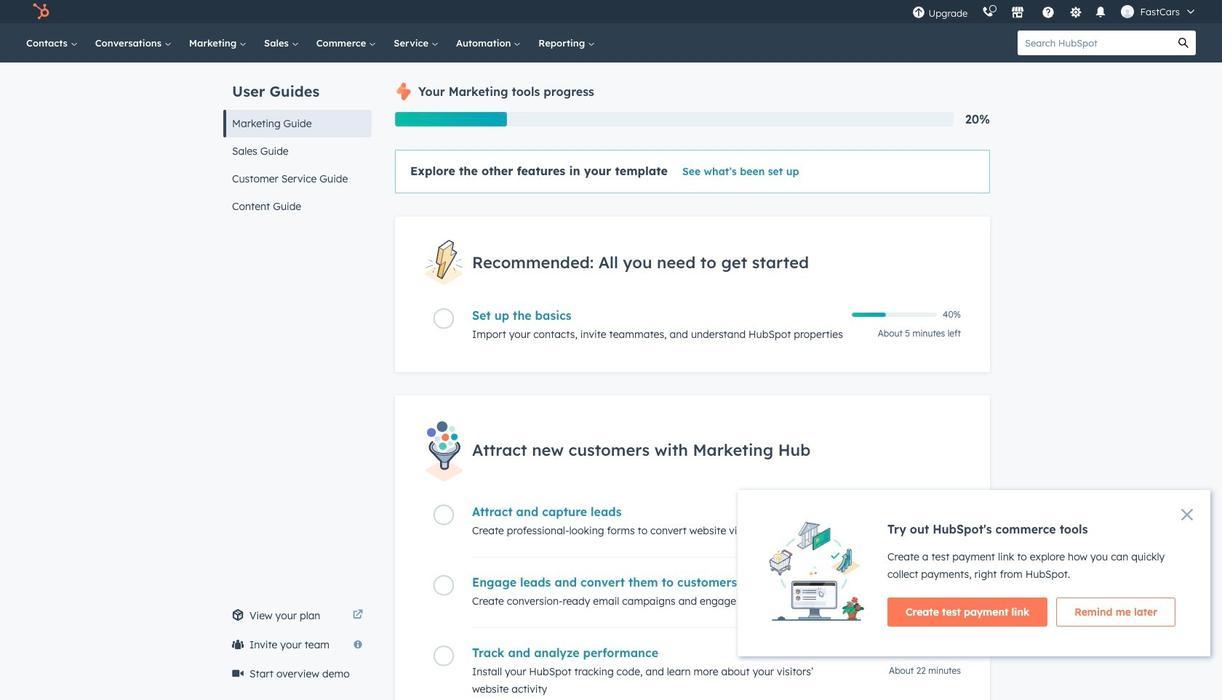 Task type: describe. For each thing, give the bounding box(es) containing it.
user guides element
[[223, 63, 372, 221]]

close image
[[1182, 510, 1194, 521]]

2 link opens in a new window image from the top
[[353, 611, 363, 622]]

Search HubSpot search field
[[1018, 31, 1172, 55]]

marketplaces image
[[1012, 7, 1025, 20]]



Task type: locate. For each thing, give the bounding box(es) containing it.
link opens in a new window image
[[353, 608, 363, 625], [353, 611, 363, 622]]

christina overa image
[[1122, 5, 1135, 18]]

[object object] complete progress bar
[[852, 313, 886, 318]]

1 link opens in a new window image from the top
[[353, 608, 363, 625]]

progress bar
[[395, 112, 507, 127]]

menu
[[906, 0, 1205, 23]]



Task type: vqa. For each thing, say whether or not it's contained in the screenshot.
User Guides element at the left
yes



